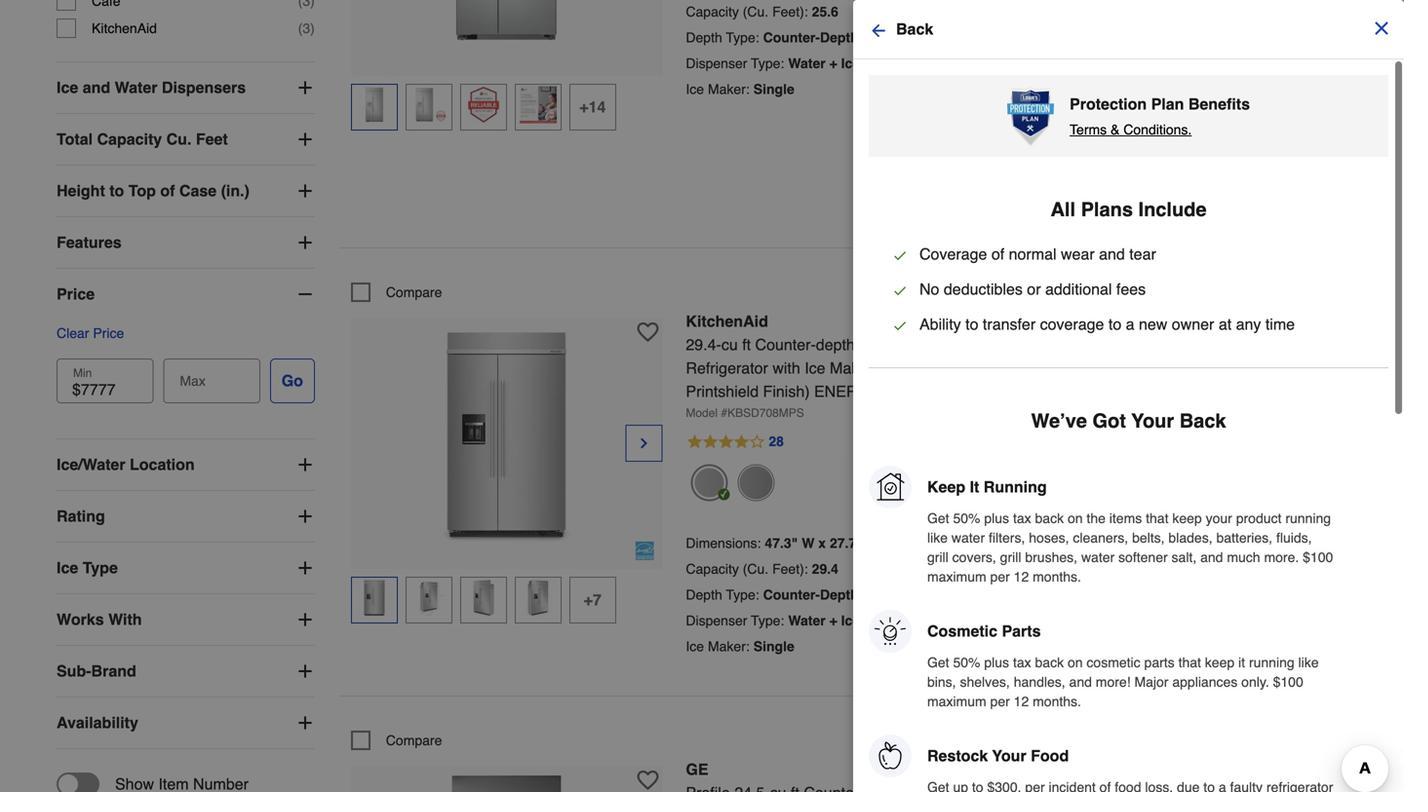 Task type: locate. For each thing, give the bounding box(es) containing it.
like right it
[[1298, 655, 1319, 671]]

3 icon image from the top
[[869, 735, 912, 778]]

and up total
[[83, 79, 110, 97]]

1 vertical spatial minus image
[[295, 285, 315, 304]]

1 horizontal spatial x
[[880, 536, 888, 551]]

1 vertical spatial icon image
[[869, 610, 912, 653]]

availability
[[57, 714, 138, 732]]

0 vertical spatial water
[[788, 56, 826, 71]]

icon image for cosmetic parts
[[869, 610, 912, 653]]

1 vertical spatial running
[[1249, 655, 1295, 671]]

plus image for ice/water location
[[295, 455, 315, 475]]

months. down handles,
[[1033, 694, 1081, 710]]

1 horizontal spatial keep
[[1205, 655, 1235, 671]]

all plans include
[[1051, 198, 1207, 221]]

model
[[686, 407, 718, 420]]

0 vertical spatial heart outline image
[[637, 322, 659, 343]]

on inside get 50% plus tax back on cosmetic parts that keep it running like bins, shelves, handles, and more! major appliances only. $100 maximum per 12 months.
[[1068, 655, 1083, 671]]

bins,
[[927, 675, 956, 690]]

feet): for 29.4
[[772, 562, 808, 577]]

to left 'a' at the right top
[[1109, 315, 1122, 334]]

1 get from the top
[[927, 511, 949, 527]]

2 months. from the top
[[1033, 694, 1081, 710]]

maximum down covers,
[[927, 569, 987, 585]]

single down capacity (cu. feet): 25.6
[[754, 81, 795, 97]]

0 vertical spatial tax
[[1013, 511, 1031, 527]]

protection plan benefits terms & conditions.
[[1070, 95, 1250, 137]]

$100 right only. at right bottom
[[1273, 675, 1304, 690]]

+14 button
[[569, 84, 616, 131]]

.00
[[1149, 310, 1167, 326]]

0 vertical spatial compare
[[386, 285, 442, 300]]

checkmark image
[[892, 248, 908, 264], [892, 283, 908, 299]]

with up finish)
[[773, 359, 800, 377]]

and right salt,
[[1201, 550, 1223, 566]]

tax for cosmetic parts
[[1013, 655, 1031, 671]]

2 dispenser type: water + ice from the top
[[686, 613, 860, 629]]

2 vertical spatial plus image
[[295, 559, 315, 578]]

1 vertical spatial plus
[[984, 655, 1009, 671]]

with down the side
[[990, 359, 1018, 377]]

heart outline image left 29.4-
[[637, 322, 659, 343]]

1 horizontal spatial at
[[1219, 315, 1232, 334]]

get for keep it running
[[927, 511, 949, 527]]

1 vertical spatial at
[[1070, 410, 1080, 424]]

feet
[[196, 130, 228, 148]]

keep for keep it running
[[1172, 511, 1202, 527]]

1 months. from the top
[[1033, 569, 1081, 585]]

1 vertical spatial compare
[[386, 733, 442, 749]]

maker: down capacity (cu. feet): 25.6
[[708, 81, 750, 97]]

water down 29.4
[[788, 613, 826, 629]]

water
[[788, 56, 826, 71], [115, 79, 157, 97], [788, 613, 826, 629]]

that up belts,
[[1146, 511, 1169, 527]]

on for cosmetic parts
[[1068, 655, 1083, 671]]

2 tax from the top
[[1013, 655, 1031, 671]]

grill down filters,
[[1000, 550, 1021, 566]]

1 vertical spatial 12
[[1014, 694, 1029, 710]]

0 vertical spatial dispenser type: water + ice
[[686, 56, 860, 71]]

star
[[884, 383, 925, 401]]

0 horizontal spatial that
[[1146, 511, 1169, 527]]

12 down handles,
[[1014, 694, 1029, 710]]

tax inside 'get 50% plus tax back on the items that keep your product running like water filters, hoses, cleaners, belts, blades, batteries, fluids, grill covers, grill brushes, water softener salt, and much more. $100 maximum per 12 months.'
[[1013, 511, 1031, 527]]

energy
[[814, 383, 880, 401]]

at left any
[[1219, 315, 1232, 334]]

1 vertical spatial plus image
[[295, 233, 315, 253]]

minus image
[[1068, 73, 1088, 93], [295, 285, 315, 304]]

0 vertical spatial back
[[1035, 511, 1064, 527]]

2 per from the top
[[990, 694, 1010, 710]]

to for ability
[[966, 315, 979, 334]]

plus image inside availability button
[[295, 714, 315, 733]]

0 vertical spatial plus image
[[295, 78, 315, 98]]

1 vertical spatial on
[[1068, 655, 1083, 671]]

1 plus from the top
[[984, 511, 1009, 527]]

depth
[[816, 336, 855, 354]]

0 vertical spatial single
[[754, 81, 795, 97]]

2 vertical spatial counter-
[[763, 587, 820, 603]]

25.6
[[812, 4, 839, 19]]

2 on from the top
[[1068, 655, 1083, 671]]

stainless steel with printshield&#8482; finish image
[[691, 465, 728, 502]]

ice inside kitchenaid 29.4-cu ft counter-depth built-in side-by-side refrigerator with ice maker (stainless steel with printshield finish) energy star model # kbsd708mps
[[805, 359, 826, 377]]

to left top
[[109, 182, 124, 200]]

12 inside get 50% plus tax back on cosmetic parts that keep it running like bins, shelves, handles, and more! major appliances only. $100 maximum per 12 months.
[[1014, 694, 1029, 710]]

kitchenaid29.4-cu ft counter-depth built-in side-by-side refrigerator with ice maker (stainless steel with printshield finish) energy star element
[[351, 318, 663, 569]]

water inside button
[[115, 79, 157, 97]]

running up fluids,
[[1286, 511, 1331, 527]]

0 vertical spatial price
[[57, 285, 95, 303]]

side-
[[912, 336, 949, 354]]

on left "cosmetic"
[[1068, 655, 1083, 671]]

2 vertical spatial icon image
[[869, 735, 912, 778]]

$100 down fluids,
[[1303, 550, 1333, 566]]

1 with from the left
[[773, 359, 800, 377]]

depth type: counter-depth down capacity (cu. feet): 29.4 at the bottom
[[686, 587, 859, 603]]

with
[[108, 611, 142, 629]]

$
[[1051, 310, 1059, 326], [1051, 759, 1059, 775]]

and left 'more!'
[[1069, 675, 1092, 690]]

per
[[990, 569, 1010, 585], [990, 694, 1010, 710]]

counter- inside kitchenaid 29.4-cu ft counter-depth built-in side-by-side refrigerator with ice maker (stainless steel with printshield finish) energy star model # kbsd708mps
[[755, 336, 816, 354]]

back inside 'get 50% plus tax back on the items that keep your product running like water filters, hoses, cleaners, belts, blades, batteries, fluids, grill covers, grill brushes, water softener salt, and much more. $100 maximum per 12 months.'
[[1035, 511, 1064, 527]]

works with
[[57, 611, 142, 629]]

1 (cu. from the top
[[743, 4, 769, 19]]

icon image left restock
[[869, 735, 912, 778]]

dispenser down capacity (cu. feet): 29.4 at the bottom
[[686, 613, 747, 629]]

plus image inside ice and water dispensers button
[[295, 78, 315, 98]]

1 vertical spatial (cu.
[[743, 562, 769, 577]]

50%
[[953, 511, 980, 527], [953, 655, 980, 671]]

tax up filters,
[[1013, 511, 1031, 527]]

2 get from the top
[[927, 655, 949, 671]]

back right jose
[[1180, 410, 1226, 432]]

1 vertical spatial single
[[754, 639, 795, 655]]

50% down it
[[953, 511, 980, 527]]

ice
[[841, 56, 860, 71], [57, 79, 78, 97], [686, 81, 704, 97], [805, 359, 826, 377], [57, 559, 78, 577], [841, 613, 860, 629], [686, 639, 704, 655]]

counter- down capacity (cu. feet): 29.4 at the bottom
[[763, 587, 820, 603]]

0 horizontal spatial water
[[952, 530, 985, 546]]

2 depth type: counter-depth from the top
[[686, 587, 859, 603]]

tax inside get 50% plus tax back on cosmetic parts that keep it running like bins, shelves, handles, and more! major appliances only. $100 maximum per 12 months.
[[1013, 655, 1031, 671]]

0 vertical spatial (cu.
[[743, 4, 769, 19]]

0 vertical spatial icon image
[[869, 466, 912, 509]]

)
[[310, 21, 315, 36]]

+
[[829, 56, 837, 71], [829, 613, 837, 629]]

capacity for capacity (cu. feet): 29.4
[[686, 562, 739, 577]]

2 checkmark image from the top
[[892, 283, 908, 299]]

1 vertical spatial back
[[1180, 410, 1226, 432]]

x right d
[[880, 536, 888, 551]]

0 vertical spatial capacity
[[686, 4, 739, 19]]

compare inside the 5013590413 element
[[386, 285, 442, 300]]

0 vertical spatial feet):
[[772, 4, 808, 19]]

plus image inside "ice type" button
[[295, 559, 315, 578]]

back right arrow left icon
[[896, 20, 933, 38]]

0 horizontal spatial back
[[896, 20, 933, 38]]

counter-
[[763, 30, 820, 45], [755, 336, 816, 354], [763, 587, 820, 603]]

compare
[[386, 285, 442, 300], [386, 733, 442, 749]]

handles,
[[1014, 675, 1065, 690]]

1 back from the top
[[1035, 511, 1064, 527]]

on for keep it running
[[1068, 511, 1083, 527]]

1 vertical spatial kitchenaid
[[686, 312, 768, 330]]

50% inside 'get 50% plus tax back on the items that keep your product running like water filters, hoses, cleaners, belts, blades, batteries, fluids, grill covers, grill brushes, water softener salt, and much more. $100 maximum per 12 months.'
[[953, 511, 980, 527]]

1 vertical spatial capacity
[[97, 130, 162, 148]]

kitchenaid up the cu
[[686, 312, 768, 330]]

4 stars image
[[686, 431, 785, 454]]

$ 12,499 .00
[[1051, 307, 1167, 340]]

2 ice maker: single from the top
[[686, 639, 795, 655]]

plus image inside height to top of case (in.) button
[[295, 181, 315, 201]]

price
[[57, 285, 95, 303], [93, 326, 124, 341]]

months. down 'brushes,' at the bottom right of the page
[[1033, 569, 1081, 585]]

0 vertical spatial on
[[1068, 511, 1083, 527]]

1 50% from the top
[[953, 511, 980, 527]]

2 single from the top
[[754, 639, 795, 655]]

0 horizontal spatial grill
[[927, 550, 949, 566]]

it
[[1238, 655, 1245, 671]]

like right 83.4"
[[927, 530, 948, 546]]

maker: down capacity (cu. feet): 29.4 at the bottom
[[708, 639, 750, 655]]

water up total capacity cu. feet
[[115, 79, 157, 97]]

price up clear
[[57, 285, 95, 303]]

water down the 'cleaners,'
[[1081, 550, 1115, 566]]

1 compare from the top
[[386, 285, 442, 300]]

$ inside $ 12,499 .00
[[1051, 310, 1059, 326]]

2 icon image from the top
[[869, 610, 912, 653]]

plus image inside total capacity cu. feet button
[[295, 130, 315, 149]]

1 vertical spatial feet):
[[772, 562, 808, 577]]

2 vertical spatial water
[[788, 613, 826, 629]]

2 heart outline image from the top
[[637, 770, 659, 792]]

running inside get 50% plus tax back on cosmetic parts that keep it running like bins, shelves, handles, and more! major appliances only. $100 maximum per 12 months.
[[1249, 655, 1295, 671]]

per down shelves,
[[990, 694, 1010, 710]]

kitchenaid inside kitchenaid 29.4-cu ft counter-depth built-in side-by-side refrigerator with ice maker (stainless steel with printshield finish) energy star model # kbsd708mps
[[686, 312, 768, 330]]

0 vertical spatial of
[[160, 182, 175, 200]]

2 grill from the left
[[1000, 550, 1021, 566]]

printshield
[[686, 383, 759, 401]]

of right top
[[160, 182, 175, 200]]

feet): down 47.3"
[[772, 562, 808, 577]]

2 plus from the top
[[984, 655, 1009, 671]]

tax up handles,
[[1013, 655, 1031, 671]]

icon image left cosmetic
[[869, 610, 912, 653]]

50% inside get 50% plus tax back on cosmetic parts that keep it running like bins, shelves, handles, and more! major appliances only. $100 maximum per 12 months.
[[953, 655, 980, 671]]

and
[[83, 79, 110, 97], [1099, 245, 1125, 263], [1201, 550, 1223, 566], [1069, 675, 1092, 690]]

0 vertical spatial kitchenaid
[[92, 21, 157, 36]]

months. inside 'get 50% plus tax back on the items that keep your product running like water filters, hoses, cleaners, belts, blades, batteries, fluids, grill covers, grill brushes, water softener salt, and much more. $100 maximum per 12 months.'
[[1033, 569, 1081, 585]]

per inside 'get 50% plus tax back on the items that keep your product running like water filters, hoses, cleaners, belts, blades, batteries, fluids, grill covers, grill brushes, water softener salt, and much more. $100 maximum per 12 months.'
[[990, 569, 1010, 585]]

wear
[[1061, 245, 1095, 263]]

checkmark image
[[892, 318, 908, 334]]

icon image
[[869, 466, 912, 509], [869, 610, 912, 653], [869, 735, 912, 778]]

water up covers,
[[952, 530, 985, 546]]

28
[[769, 434, 784, 449]]

ice/water
[[57, 456, 125, 474]]

1 vertical spatial keep
[[1205, 655, 1235, 671]]

back inside get 50% plus tax back on cosmetic parts that keep it running like bins, shelves, handles, and more! major appliances only. $100 maximum per 12 months.
[[1035, 655, 1064, 671]]

compare inside 1002541568 element
[[386, 733, 442, 749]]

2 compare from the top
[[386, 733, 442, 749]]

get 50% plus tax back on cosmetic parts that keep it running like bins, shelves, handles, and more! major appliances only. $100 maximum per 12 months.
[[927, 655, 1319, 710]]

0 vertical spatial checkmark image
[[892, 248, 908, 264]]

(cu.
[[743, 4, 769, 19], [743, 562, 769, 577]]

1 vertical spatial water
[[1081, 550, 1115, 566]]

plus image for availability
[[295, 714, 315, 733]]

features
[[57, 234, 122, 252]]

(cu. left 25.6
[[743, 4, 769, 19]]

checkmark image left coverage
[[892, 248, 908, 264]]

minus image up go
[[295, 285, 315, 304]]

0 vertical spatial maker:
[[708, 81, 750, 97]]

that inside 'get 50% plus tax back on the items that keep your product running like water filters, hoses, cleaners, belts, blades, batteries, fluids, grill covers, grill brushes, water softener salt, and much more. $100 maximum per 12 months.'
[[1146, 511, 1169, 527]]

height to top of case (in.) button
[[57, 166, 315, 217]]

water down 25.6
[[788, 56, 826, 71]]

1 vertical spatial $
[[1051, 759, 1059, 775]]

plus for parts
[[984, 655, 1009, 671]]

plus inside get 50% plus tax back on cosmetic parts that keep it running like bins, shelves, handles, and more! major appliances only. $100 maximum per 12 months.
[[984, 655, 1009, 671]]

#
[[721, 407, 728, 420]]

1 grill from the left
[[927, 550, 949, 566]]

back up hoses,
[[1035, 511, 1064, 527]]

counter- down capacity (cu. feet): 25.6
[[763, 30, 820, 45]]

checkmark image left no in the top right of the page
[[892, 283, 908, 299]]

jose
[[1122, 410, 1146, 424]]

price right clear
[[93, 326, 124, 341]]

0 vertical spatial maximum
[[927, 569, 987, 585]]

chevron right image
[[636, 434, 652, 453]]

get inside 'get 50% plus tax back on the items that keep your product running like water filters, hoses, cleaners, belts, blades, batteries, fluids, grill covers, grill brushes, water softener salt, and much more. $100 maximum per 12 months.'
[[927, 511, 949, 527]]

plans
[[1081, 198, 1133, 221]]

+ down 25.6
[[829, 56, 837, 71]]

minus image inside price button
[[295, 285, 315, 304]]

1 vertical spatial get
[[927, 655, 949, 671]]

counter- right ft
[[755, 336, 816, 354]]

filters,
[[989, 530, 1025, 546]]

more!
[[1096, 675, 1131, 690]]

location
[[130, 456, 195, 474]]

get for cosmetic parts
[[927, 655, 949, 671]]

0 horizontal spatial like
[[927, 530, 948, 546]]

0 vertical spatial per
[[990, 569, 1010, 585]]

1 dispenser type: water + ice from the top
[[686, 56, 860, 71]]

0 vertical spatial your
[[1131, 410, 1174, 432]]

1 checkmark image from the top
[[892, 248, 908, 264]]

0 horizontal spatial minus image
[[295, 285, 315, 304]]

blades,
[[1169, 530, 1213, 546]]

0 horizontal spatial at
[[1070, 410, 1080, 424]]

0 vertical spatial plus
[[984, 511, 1009, 527]]

maximum down bins,
[[927, 694, 987, 710]]

1 horizontal spatial kitchenaid
[[686, 312, 768, 330]]

benefits
[[1189, 95, 1250, 113]]

depth type: counter-depth down capacity (cu. feet): 25.6
[[686, 30, 859, 45]]

to up by-
[[966, 315, 979, 334]]

1 vertical spatial heart outline image
[[637, 770, 659, 792]]

2 50% from the top
[[953, 655, 980, 671]]

1 x from the left
[[818, 536, 826, 551]]

dispenser type: water + ice down capacity (cu. feet): 29.4 at the bottom
[[686, 613, 860, 629]]

plus
[[984, 511, 1009, 527], [984, 655, 1009, 671]]

ice maker: single down capacity (cu. feet): 29.4 at the bottom
[[686, 639, 795, 655]]

capacity (cu. feet): 25.6
[[686, 4, 839, 19]]

1 $ from the top
[[1051, 310, 1059, 326]]

plus up shelves,
[[984, 655, 1009, 671]]

dispenser
[[686, 56, 747, 71], [686, 613, 747, 629]]

2 plus image from the top
[[295, 233, 315, 253]]

on left the
[[1068, 511, 1083, 527]]

back for keep it running
[[1035, 511, 1064, 527]]

2 12 from the top
[[1014, 694, 1029, 710]]

that
[[1146, 511, 1169, 527], [1179, 655, 1201, 671]]

1 vertical spatial price
[[93, 326, 124, 341]]

0 vertical spatial depth type: counter-depth
[[686, 30, 859, 45]]

maximum inside 'get 50% plus tax back on the items that keep your product running like water filters, hoses, cleaners, belts, blades, batteries, fluids, grill covers, grill brushes, water softener salt, and much more. $100 maximum per 12 months.'
[[927, 569, 987, 585]]

rating
[[57, 508, 105, 526]]

h
[[929, 536, 938, 551]]

1 vertical spatial dispenser type: water + ice
[[686, 613, 860, 629]]

appliances
[[1172, 675, 1238, 690]]

0 vertical spatial +
[[829, 56, 837, 71]]

min max
[[73, 367, 206, 389]]

1 vertical spatial tax
[[1013, 655, 1031, 671]]

2 feet): from the top
[[772, 562, 808, 577]]

1 icon image from the top
[[869, 466, 912, 509]]

0 vertical spatial $100
[[1303, 550, 1333, 566]]

of left normal
[[992, 245, 1005, 263]]

keep left it
[[1205, 655, 1235, 671]]

your
[[1131, 410, 1174, 432], [992, 747, 1027, 765]]

1 + from the top
[[829, 56, 837, 71]]

single down capacity (cu. feet): 29.4 at the bottom
[[754, 639, 795, 655]]

plus image
[[295, 78, 315, 98], [295, 233, 315, 253], [295, 559, 315, 578]]

dispenser type: water + ice down capacity (cu. feet): 25.6
[[686, 56, 860, 71]]

2 vertical spatial capacity
[[686, 562, 739, 577]]

1 tax from the top
[[1013, 511, 1031, 527]]

1 maximum from the top
[[927, 569, 987, 585]]

1 per from the top
[[990, 569, 1010, 585]]

grill right 83.4"
[[927, 550, 949, 566]]

type
[[83, 559, 118, 577]]

additional
[[1045, 280, 1112, 298]]

0 horizontal spatial x
[[818, 536, 826, 551]]

plus image inside the ice/water location button
[[295, 455, 315, 475]]

plus image for ice and water dispensers
[[295, 78, 315, 98]]

protection
[[1070, 95, 1147, 113]]

cu
[[721, 336, 738, 354]]

plus image inside 'sub-brand' button
[[295, 662, 315, 682]]

1 depth type: counter-depth from the top
[[686, 30, 859, 45]]

1 heart outline image from the top
[[637, 322, 659, 343]]

0 vertical spatial 50%
[[953, 511, 980, 527]]

1 horizontal spatial your
[[1131, 410, 1174, 432]]

1 vertical spatial depth type: counter-depth
[[686, 587, 859, 603]]

1 horizontal spatial to
[[966, 315, 979, 334]]

that up appliances
[[1179, 655, 1201, 671]]

0 vertical spatial like
[[927, 530, 948, 546]]

1 on from the top
[[1068, 511, 1083, 527]]

0 vertical spatial 12
[[1014, 569, 1029, 585]]

1 vertical spatial back
[[1035, 655, 1064, 671]]

2 dispenser from the top
[[686, 613, 747, 629]]

on inside 'get 50% plus tax back on the items that keep your product running like water filters, hoses, cleaners, belts, blades, batteries, fluids, grill covers, grill brushes, water softener salt, and much more. $100 maximum per 12 months.'
[[1068, 511, 1083, 527]]

e. san jose lowe's button
[[1083, 408, 1186, 427]]

total
[[57, 130, 93, 148]]

0 vertical spatial that
[[1146, 511, 1169, 527]]

1 12 from the top
[[1014, 569, 1029, 585]]

2 (cu. from the top
[[743, 562, 769, 577]]

1 vertical spatial +
[[829, 613, 837, 629]]

heart outline image
[[637, 322, 659, 343], [637, 770, 659, 792]]

$100 inside 'get 50% plus tax back on the items that keep your product running like water filters, hoses, cleaners, belts, blades, batteries, fluids, grill covers, grill brushes, water softener salt, and much more. $100 maximum per 12 months.'
[[1303, 550, 1333, 566]]

keep for cosmetic parts
[[1205, 655, 1235, 671]]

running up only. at right bottom
[[1249, 655, 1295, 671]]

1 horizontal spatial that
[[1179, 655, 1201, 671]]

0 horizontal spatial with
[[773, 359, 800, 377]]

salt,
[[1172, 550, 1197, 566]]

1 vertical spatial your
[[992, 747, 1027, 765]]

ice type button
[[57, 543, 315, 594]]

icon image down 28 button
[[869, 466, 912, 509]]

1 horizontal spatial water
[[1081, 550, 1115, 566]]

plus image inside features button
[[295, 233, 315, 253]]

1 feet): from the top
[[772, 4, 808, 19]]

2 maximum from the top
[[927, 694, 987, 710]]

$ inside "$ 9,929"
[[1051, 759, 1059, 775]]

compare for the 5013590413 element
[[386, 285, 442, 300]]

50% up shelves,
[[953, 655, 980, 671]]

0 vertical spatial running
[[1286, 511, 1331, 527]]

0 vertical spatial counter-
[[763, 30, 820, 45]]

actual price $9,929.00 element
[[1051, 755, 1151, 789]]

1 vertical spatial dispenser
[[686, 613, 747, 629]]

get up bins,
[[927, 655, 949, 671]]

plus image inside rating button
[[295, 507, 315, 527]]

50% for cosmetic
[[953, 655, 980, 671]]

yes image
[[1100, 505, 1116, 521]]

plus inside 'get 50% plus tax back on the items that keep your product running like water filters, hoses, cleaners, belts, blades, batteries, fluids, grill covers, grill brushes, water softener salt, and much more. $100 maximum per 12 months.'
[[984, 511, 1009, 527]]

2 + from the top
[[829, 613, 837, 629]]

0 vertical spatial get
[[927, 511, 949, 527]]

1 horizontal spatial like
[[1298, 655, 1319, 671]]

1002541568 element
[[351, 731, 442, 751]]

12 down 'brushes,' at the bottom right of the page
[[1014, 569, 1029, 585]]

1 vertical spatial per
[[990, 694, 1010, 710]]

1 vertical spatial $100
[[1273, 675, 1304, 690]]

ice maker: single down capacity (cu. feet): 25.6
[[686, 81, 795, 97]]

plus image
[[1173, 73, 1193, 93], [295, 130, 315, 149], [295, 181, 315, 201], [295, 455, 315, 475], [295, 507, 315, 527], [295, 611, 315, 630], [295, 662, 315, 682], [295, 714, 315, 733]]

clear
[[57, 326, 89, 341]]

(cu. for 25.6
[[743, 4, 769, 19]]

of inside button
[[160, 182, 175, 200]]

kitchenaid up ice and water dispensers
[[92, 21, 157, 36]]

1 horizontal spatial of
[[992, 245, 1005, 263]]

plus image inside works with 'button'
[[295, 611, 315, 630]]

keep up the blades,
[[1172, 511, 1202, 527]]

1 horizontal spatial minus image
[[1068, 73, 1088, 93]]

feet): left 25.6
[[772, 4, 808, 19]]

x right w
[[818, 536, 826, 551]]

1 vertical spatial counter-
[[755, 336, 816, 354]]

dispenser down capacity (cu. feet): 25.6
[[686, 56, 747, 71]]

icon image for keep it running
[[869, 466, 912, 509]]

1 vertical spatial checkmark image
[[892, 283, 908, 299]]

12,499
[[1059, 307, 1149, 340]]

0 horizontal spatial keep
[[1172, 511, 1202, 527]]

3 plus image from the top
[[295, 559, 315, 578]]

that for cosmetic parts
[[1179, 655, 1201, 671]]

0 vertical spatial ice maker: single
[[686, 81, 795, 97]]

to inside height to top of case (in.) button
[[109, 182, 124, 200]]

plus up filters,
[[984, 511, 1009, 527]]

get inside get 50% plus tax back on cosmetic parts that keep it running like bins, shelves, handles, and more! major appliances only. $100 maximum per 12 months.
[[927, 655, 949, 671]]

5013590413 element
[[351, 283, 442, 302]]

keep inside get 50% plus tax back on cosmetic parts that keep it running like bins, shelves, handles, and more! major appliances only. $100 maximum per 12 months.
[[1205, 655, 1235, 671]]

get up h
[[927, 511, 949, 527]]

food
[[1031, 747, 1069, 765]]

0 horizontal spatial kitchenaid
[[92, 21, 157, 36]]

(cu. down 47.3"
[[743, 562, 769, 577]]

parts
[[1002, 623, 1041, 641]]

12
[[1014, 569, 1029, 585], [1014, 694, 1029, 710]]

height to top of case (in.)
[[57, 182, 250, 200]]

1 vertical spatial ice maker: single
[[686, 639, 795, 655]]

or
[[1027, 280, 1041, 298]]

running
[[984, 478, 1047, 496]]

minus image up protection
[[1068, 73, 1088, 93]]

plus image for ice type
[[295, 559, 315, 578]]

0 vertical spatial months.
[[1033, 569, 1081, 585]]

plus image for features
[[295, 233, 315, 253]]

2 back from the top
[[1035, 655, 1064, 671]]

running inside 'get 50% plus tax back on the items that keep your product running like water filters, hoses, cleaners, belts, blades, batteries, fluids, grill covers, grill brushes, water softener salt, and much more. $100 maximum per 12 months.'
[[1286, 511, 1331, 527]]

per down covers,
[[990, 569, 1010, 585]]

that inside get 50% plus tax back on cosmetic parts that keep it running like bins, shelves, handles, and more! major appliances only. $100 maximum per 12 months.
[[1179, 655, 1201, 671]]

heart outline image left ge
[[637, 770, 659, 792]]

0 vertical spatial keep
[[1172, 511, 1202, 527]]

back up handles,
[[1035, 655, 1064, 671]]

on
[[1068, 511, 1083, 527], [1068, 655, 1083, 671]]

+ down 29.4
[[829, 613, 837, 629]]

2 $ from the top
[[1051, 759, 1059, 775]]

show item number element
[[57, 773, 249, 793]]

1 plus image from the top
[[295, 78, 315, 98]]

thumbnail image
[[356, 86, 393, 123], [410, 86, 447, 123], [465, 86, 502, 123], [520, 86, 557, 123], [356, 580, 393, 617], [410, 580, 447, 617], [465, 580, 502, 617], [520, 580, 557, 617]]

arrow left image
[[869, 21, 888, 40]]

go
[[282, 372, 303, 390]]

at left e.
[[1070, 410, 1080, 424]]

keep inside 'get 50% plus tax back on the items that keep your product running like water filters, hoses, cleaners, belts, blades, batteries, fluids, grill covers, grill brushes, water softener salt, and much more. $100 maximum per 12 months.'
[[1172, 511, 1202, 527]]



Task type: describe. For each thing, give the bounding box(es) containing it.
ability
[[920, 315, 961, 334]]

plus for it
[[984, 511, 1009, 527]]

all
[[1051, 198, 1076, 221]]

plus image for sub-brand
[[295, 662, 315, 682]]

$ 9,929
[[1051, 755, 1132, 789]]

back for cosmetic parts
[[1035, 655, 1064, 671]]

side
[[970, 336, 1002, 354]]

ice and water dispensers
[[57, 79, 246, 97]]

built-
[[859, 336, 895, 354]]

parts
[[1144, 655, 1175, 671]]

plus image for works with
[[295, 611, 315, 630]]

0 vertical spatial at
[[1219, 315, 1232, 334]]

brand
[[91, 663, 136, 681]]

close image
[[1372, 19, 1392, 38]]

cosmetic parts
[[927, 623, 1041, 641]]

and inside button
[[83, 79, 110, 97]]

max
[[180, 374, 206, 389]]

0 vertical spatial minus image
[[1068, 73, 1088, 93]]

2 horizontal spatial to
[[1109, 315, 1122, 334]]

0 horizontal spatial your
[[992, 747, 1027, 765]]

get 50% plus tax back on the items that keep your product running like water filters, hoses, cleaners, belts, blades, batteries, fluids, grill covers, grill brushes, water softener salt, and much more. $100 maximum per 12 months.
[[927, 511, 1333, 585]]

feet): for 25.6
[[772, 4, 808, 19]]

plus image for total capacity cu. feet
[[295, 130, 315, 149]]

include
[[1138, 198, 1207, 221]]

1 vertical spatial of
[[992, 245, 1005, 263]]

capacity inside button
[[97, 130, 162, 148]]

ft
[[742, 336, 751, 354]]

protection image
[[1007, 87, 1054, 147]]

finish)
[[763, 383, 810, 401]]

price inside button
[[57, 285, 95, 303]]

29.4-
[[686, 336, 721, 354]]

price inside button
[[93, 326, 124, 341]]

lowe's
[[1150, 410, 1186, 424]]

coverage of normal wear and tear
[[920, 245, 1156, 263]]

50% for keep
[[953, 511, 980, 527]]

hoses,
[[1029, 530, 1069, 546]]

ice and water dispensers button
[[57, 62, 315, 113]]

that for keep it running
[[1146, 511, 1169, 527]]

heart outline image for 1002541568 element
[[637, 770, 659, 792]]

refrigerator
[[686, 359, 768, 377]]

$ for 12,499
[[1051, 310, 1059, 326]]

rating button
[[57, 492, 315, 542]]

any
[[1236, 315, 1261, 334]]

kitchenaid 29.4-cu ft counter-depth built-in side-by-side refrigerator with ice maker (stainless steel with printshield finish) energy star model # kbsd708mps
[[686, 312, 1018, 420]]

cleaners,
[[1073, 530, 1128, 546]]

depth down capacity (cu. feet): 25.6
[[686, 30, 722, 45]]

2 maker: from the top
[[708, 639, 750, 655]]

ice type
[[57, 559, 118, 577]]

keep
[[927, 478, 966, 496]]

icon image for restock your food
[[869, 735, 912, 778]]

actual price $12,499.00 element
[[1051, 307, 1167, 340]]

3
[[303, 21, 310, 36]]

coverage
[[1040, 315, 1104, 334]]

tear
[[1129, 245, 1156, 263]]

dimensions: 47.3" w x  27.7" d x  83.4" h
[[686, 536, 938, 551]]

kitchenaid for kitchenaid 29.4-cu ft counter-depth built-in side-by-side refrigerator with ice maker (stainless steel with printshield finish) energy star model # kbsd708mps
[[686, 312, 768, 330]]

shelves,
[[960, 675, 1010, 690]]

like inside get 50% plus tax back on cosmetic parts that keep it running like bins, shelves, handles, and more! major appliances only. $100 maximum per 12 months.
[[1298, 655, 1319, 671]]

added
[[1154, 505, 1193, 521]]

and inside 'get 50% plus tax back on the items that keep your product running like water filters, hoses, cleaners, belts, blades, batteries, fluids, grill covers, grill brushes, water softener salt, and much more. $100 maximum per 12 months.'
[[1201, 550, 1223, 566]]

stainless steel image
[[738, 465, 775, 502]]

heart outline image for the 5013590413 element
[[637, 322, 659, 343]]

plus image for rating
[[295, 507, 315, 527]]

1 horizontal spatial back
[[1180, 410, 1226, 432]]

availability button
[[57, 698, 315, 749]]

0 vertical spatial water
[[952, 530, 985, 546]]

min
[[73, 367, 92, 380]]

Stepper number input field with increment and decrement buttons number field
[[1104, 56, 1157, 109]]

compare for 1002541568 element
[[386, 733, 442, 749]]

checkmark image for coverage of normal wear and tear
[[892, 248, 908, 264]]

( 3 )
[[298, 21, 315, 36]]

kbsd708mps
[[728, 407, 804, 420]]

features button
[[57, 218, 315, 268]]

$ for 9,929
[[1051, 759, 1059, 775]]

cosmetic
[[1087, 655, 1141, 671]]

28 button
[[686, 431, 1028, 454]]

we've got your back
[[1031, 410, 1226, 432]]

covers,
[[952, 550, 996, 566]]

sub-brand
[[57, 663, 136, 681]]

months. inside get 50% plus tax back on cosmetic parts that keep it running like bins, shelves, handles, and more! major appliances only. $100 maximum per 12 months.
[[1033, 694, 1081, 710]]

owner
[[1172, 315, 1214, 334]]

2 x from the left
[[880, 536, 888, 551]]

like inside 'get 50% plus tax back on the items that keep your product running like water filters, hoses, cleaners, belts, blades, batteries, fluids, grill covers, grill brushes, water softener salt, and much more. $100 maximum per 12 months.'
[[927, 530, 948, 546]]

clear price
[[57, 326, 124, 341]]

1 single from the top
[[754, 81, 795, 97]]

san
[[1097, 410, 1118, 424]]

cosmetic
[[927, 623, 998, 641]]

works with button
[[57, 595, 315, 646]]

case
[[179, 182, 217, 200]]

1 dispenser from the top
[[686, 56, 747, 71]]

+7 button
[[569, 577, 616, 624]]

maximum inside get 50% plus tax back on cosmetic parts that keep it running like bins, shelves, handles, and more! major appliances only. $100 maximum per 12 months.
[[927, 694, 987, 710]]

softener
[[1119, 550, 1168, 566]]

normal
[[1009, 245, 1057, 263]]

items
[[1110, 511, 1142, 527]]

only.
[[1242, 675, 1269, 690]]

(stainless
[[878, 359, 946, 377]]

the
[[1087, 511, 1106, 527]]

depth down dimensions:
[[686, 587, 722, 603]]

by-
[[949, 336, 970, 354]]

kitchenaid for kitchenaid
[[92, 21, 157, 36]]

dispensers
[[162, 79, 246, 97]]

it
[[970, 478, 979, 496]]

depth down 25.6
[[820, 30, 859, 45]]

to for height
[[109, 182, 124, 200]]

terms & conditions. link
[[1070, 120, 1192, 139]]

12 inside 'get 50% plus tax back on the items that keep your product running like water filters, hoses, cleaners, belts, blades, batteries, fluids, grill covers, grill brushes, water softener salt, and much more. $100 maximum per 12 months.'
[[1014, 569, 1029, 585]]

9,929
[[1059, 755, 1132, 789]]

$100 inside get 50% plus tax back on cosmetic parts that keep it running like bins, shelves, handles, and more! major appliances only. $100 maximum per 12 months.
[[1273, 675, 1304, 690]]

depth down 29.4
[[820, 587, 859, 603]]

price button
[[57, 269, 315, 320]]

go button
[[270, 359, 315, 404]]

1 maker: from the top
[[708, 81, 750, 97]]

works
[[57, 611, 104, 629]]

and left tear
[[1099, 245, 1125, 263]]

(cu. for 29.4
[[743, 562, 769, 577]]

item added
[[1124, 505, 1193, 521]]

ice/water location
[[57, 456, 195, 474]]

checkmark image for no deductibles or additional fees
[[892, 283, 908, 299]]

and inside get 50% plus tax back on cosmetic parts that keep it running like bins, shelves, handles, and more! major appliances only. $100 maximum per 12 months.
[[1069, 675, 1092, 690]]

plan
[[1151, 95, 1184, 113]]

capacity (cu. feet): 29.4
[[686, 562, 839, 577]]

(
[[298, 21, 303, 36]]

batteries,
[[1216, 530, 1273, 546]]

ge
[[686, 761, 708, 779]]

e.
[[1083, 410, 1094, 424]]

1 ice maker: single from the top
[[686, 81, 795, 97]]

2 with from the left
[[990, 359, 1018, 377]]

restock
[[927, 747, 988, 765]]

+7
[[584, 591, 602, 609]]

tax for keep it running
[[1013, 511, 1031, 527]]

(in.)
[[221, 182, 250, 200]]

capacity for capacity (cu. feet): 25.6
[[686, 4, 739, 19]]

w
[[802, 536, 815, 551]]

d
[[867, 536, 877, 551]]

0 vertical spatial back
[[896, 20, 933, 38]]

restock your food
[[927, 747, 1069, 765]]

plus image for height to top of case (in.)
[[295, 181, 315, 201]]

per inside get 50% plus tax back on cosmetic parts that keep it running like bins, shelves, handles, and more! major appliances only. $100 maximum per 12 months.
[[990, 694, 1010, 710]]

item
[[1124, 505, 1150, 521]]

sub-brand button
[[57, 647, 315, 697]]

47.3"
[[765, 536, 798, 551]]



Task type: vqa. For each thing, say whether or not it's contained in the screenshot.
the middle Tue,
no



